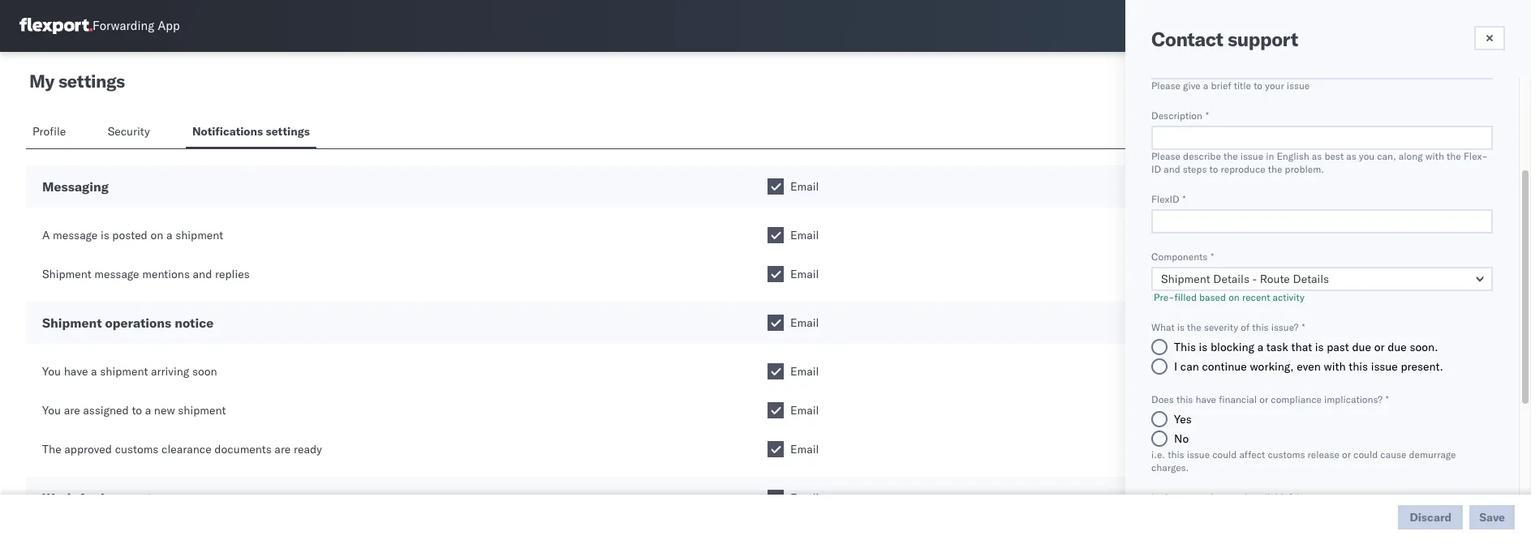 Task type: vqa. For each thing, say whether or not it's contained in the screenshot.
Document Type / Filename
no



Task type: locate. For each thing, give the bounding box(es) containing it.
0 vertical spatial shipment
[[42, 267, 91, 282]]

the
[[1224, 150, 1239, 162], [1448, 150, 1462, 162], [1269, 163, 1283, 175], [1188, 321, 1202, 334]]

you
[[1360, 150, 1375, 162]]

customs down 'you are assigned to a new shipment'
[[115, 442, 159, 457]]

with right along
[[1426, 150, 1445, 162]]

message for shipment
[[94, 267, 139, 282]]

this inside i.e. this issue could affect customs release or could cause demurrage charges.
[[1168, 449, 1185, 461]]

0 vertical spatial please
[[1152, 80, 1181, 92]]

6 email from the top
[[791, 403, 819, 418]]

message for a
[[53, 228, 98, 243]]

of
[[1241, 321, 1250, 334]]

work
[[42, 490, 75, 507]]

could left affect
[[1213, 449, 1238, 461]]

None text field
[[1152, 209, 1494, 234]]

english
[[1277, 150, 1310, 162]]

have
[[64, 365, 88, 379], [1196, 394, 1217, 406]]

5 email from the top
[[791, 365, 819, 379]]

1 horizontal spatial to
[[1210, 163, 1219, 175]]

0 vertical spatial with
[[1426, 150, 1445, 162]]

please
[[1152, 80, 1181, 92], [1152, 150, 1181, 162]]

implications?
[[1325, 394, 1383, 406]]

2 shipment from the top
[[42, 315, 102, 331]]

components
[[1152, 251, 1208, 263]]

2 vertical spatial or
[[1343, 449, 1352, 461]]

1 horizontal spatial or
[[1343, 449, 1352, 461]]

settings right "my"
[[58, 70, 125, 93]]

affect
[[1240, 449, 1266, 461]]

1 vertical spatial shipment
[[42, 315, 102, 331]]

the approved customs clearance documents are ready
[[42, 442, 322, 457]]

a right there
[[1188, 492, 1193, 504]]

please up id
[[1152, 150, 1181, 162]]

None checkbox
[[768, 179, 784, 195], [768, 227, 784, 244], [768, 490, 784, 507], [768, 179, 784, 195], [768, 227, 784, 244], [768, 490, 784, 507]]

my
[[29, 70, 54, 93]]

forwarding app link
[[19, 18, 180, 34]]

a right give
[[1204, 80, 1209, 92]]

1 vertical spatial settings
[[266, 124, 310, 139]]

due
[[1353, 340, 1372, 355], [1388, 340, 1408, 355]]

shipment
[[42, 267, 91, 282], [42, 315, 102, 331]]

None text field
[[1152, 55, 1494, 80], [1152, 126, 1494, 150], [1152, 55, 1494, 80], [1152, 126, 1494, 150]]

to down describe
[[1210, 163, 1219, 175]]

you have a shipment arriving soon
[[42, 365, 217, 379]]

as left you
[[1347, 150, 1357, 162]]

1 horizontal spatial have
[[1196, 394, 1217, 406]]

2 please from the top
[[1152, 150, 1181, 162]]

1 horizontal spatial customs
[[1268, 449, 1306, 461]]

0 vertical spatial shipment
[[175, 228, 223, 243]]

1 vertical spatial are
[[275, 442, 291, 457]]

steps
[[1183, 163, 1208, 175]]

2 vertical spatial to
[[132, 403, 142, 418]]

1 horizontal spatial could
[[1354, 449, 1379, 461]]

1 horizontal spatial settings
[[266, 124, 310, 139]]

None checkbox
[[768, 266, 784, 283], [768, 315, 784, 331], [768, 364, 784, 380], [768, 403, 784, 419], [768, 442, 784, 458], [768, 266, 784, 283], [768, 315, 784, 331], [768, 364, 784, 380], [768, 403, 784, 419], [768, 442, 784, 458]]

1 vertical spatial on
[[1229, 291, 1240, 304]]

there
[[1162, 492, 1185, 504]]

a message is posted on a shipment
[[42, 228, 223, 243]]

i
[[1175, 360, 1178, 374]]

you
[[42, 365, 61, 379], [42, 403, 61, 418]]

3 email from the top
[[791, 267, 819, 282]]

a
[[42, 228, 50, 243]]

8 email from the top
[[791, 491, 819, 506]]

4 email from the top
[[791, 316, 819, 330]]

best
[[1325, 150, 1344, 162]]

shipment up 'you are assigned to a new shipment'
[[100, 365, 148, 379]]

severity
[[1205, 321, 1239, 334]]

2 horizontal spatial or
[[1375, 340, 1385, 355]]

description *
[[1152, 110, 1210, 122]]

could
[[1213, 449, 1238, 461], [1354, 449, 1379, 461]]

does
[[1152, 394, 1175, 406]]

0 vertical spatial message
[[53, 228, 98, 243]]

* right flexid
[[1183, 193, 1186, 205]]

0 vertical spatial you
[[42, 365, 61, 379]]

0 horizontal spatial have
[[64, 365, 88, 379]]

2 vertical spatial shipment
[[178, 403, 226, 418]]

could left the cause
[[1354, 449, 1379, 461]]

on right based
[[1229, 291, 1240, 304]]

os
[[1486, 19, 1502, 32]]

message down posted
[[94, 267, 139, 282]]

you for you have a shipment arriving soon
[[42, 365, 61, 379]]

0 horizontal spatial due
[[1353, 340, 1372, 355]]

to left the new
[[132, 403, 142, 418]]

1 vertical spatial message
[[94, 267, 139, 282]]

email for customs
[[791, 442, 819, 457]]

is right that
[[1316, 340, 1324, 355]]

1 vertical spatial to
[[1210, 163, 1219, 175]]

* right components
[[1211, 251, 1215, 263]]

this up charges.
[[1168, 449, 1185, 461]]

1 you from the top
[[42, 365, 61, 379]]

0 horizontal spatial with
[[1324, 360, 1346, 374]]

based
[[1200, 291, 1227, 304]]

shipment left the "operations"
[[42, 315, 102, 331]]

with inside please describe the issue in english as best as you can, along with the flex- id and steps to reproduce the problem.
[[1426, 150, 1445, 162]]

shipment right the new
[[178, 403, 226, 418]]

0 vertical spatial settings
[[58, 70, 125, 93]]

compliance
[[1272, 394, 1322, 406]]

working,
[[1251, 360, 1295, 374]]

0 vertical spatial and
[[1164, 163, 1181, 175]]

please left give
[[1152, 80, 1181, 92]]

settings inside button
[[266, 124, 310, 139]]

are left assigned
[[64, 403, 80, 418]]

this
[[1253, 321, 1269, 334], [1349, 360, 1369, 374], [1177, 394, 1194, 406], [1168, 449, 1185, 461]]

0 horizontal spatial settings
[[58, 70, 125, 93]]

1 due from the left
[[1353, 340, 1372, 355]]

and
[[1164, 163, 1181, 175], [193, 267, 212, 282]]

shipment up 'replies' at the left of the page
[[175, 228, 223, 243]]

1 vertical spatial please
[[1152, 150, 1181, 162]]

shipment
[[175, 228, 223, 243], [100, 365, 148, 379], [178, 403, 226, 418]]

issue down no
[[1187, 449, 1211, 461]]

reproduce
[[1221, 163, 1266, 175]]

1 horizontal spatial with
[[1426, 150, 1445, 162]]

or inside i.e. this issue could affect customs release or could cause demurrage charges.
[[1343, 449, 1352, 461]]

settings right notifications
[[266, 124, 310, 139]]

issue up reproduce
[[1241, 150, 1264, 162]]

on
[[151, 228, 163, 243], [1229, 291, 1240, 304]]

or right release
[[1343, 449, 1352, 461]]

1 as from the left
[[1313, 150, 1323, 162]]

to right title in the right of the page
[[1254, 80, 1263, 92]]

or right financial
[[1260, 394, 1269, 406]]

flexid
[[1152, 193, 1180, 205]]

assignments
[[78, 490, 158, 507]]

1 vertical spatial and
[[193, 267, 212, 282]]

activity
[[1273, 291, 1305, 304]]

the down in
[[1269, 163, 1283, 175]]

contact support
[[1152, 27, 1299, 51]]

or right past
[[1375, 340, 1385, 355]]

1 horizontal spatial due
[[1388, 340, 1408, 355]]

1 vertical spatial with
[[1324, 360, 1346, 374]]

forwarding
[[93, 18, 154, 34]]

is left posted
[[101, 228, 109, 243]]

2 horizontal spatial to
[[1254, 80, 1263, 92]]

customs right affect
[[1268, 449, 1306, 461]]

support
[[1228, 27, 1299, 51]]

settings
[[58, 70, 125, 93], [266, 124, 310, 139]]

app
[[158, 18, 180, 34]]

1 shipment from the top
[[42, 267, 91, 282]]

arriving
[[151, 365, 189, 379]]

and left 'replies' at the left of the page
[[193, 267, 212, 282]]

* right description at top right
[[1206, 110, 1210, 122]]

no
[[1175, 432, 1189, 447]]

1 vertical spatial or
[[1260, 394, 1269, 406]]

2 as from the left
[[1347, 150, 1357, 162]]

0 horizontal spatial or
[[1260, 394, 1269, 406]]

have up assigned
[[64, 365, 88, 379]]

1 horizontal spatial on
[[1229, 291, 1240, 304]]

posted
[[112, 228, 148, 243]]

issue
[[1287, 80, 1310, 92], [1241, 150, 1264, 162], [1372, 360, 1399, 374], [1187, 449, 1211, 461]]

operations
[[105, 315, 171, 331]]

to
[[1254, 80, 1263, 92], [1210, 163, 1219, 175], [132, 403, 142, 418]]

is right this
[[1200, 340, 1208, 355]]

*
[[1206, 110, 1210, 122], [1183, 193, 1186, 205], [1211, 251, 1215, 263], [1302, 321, 1306, 334], [1386, 394, 1390, 406], [1297, 492, 1300, 504]]

1 horizontal spatial as
[[1347, 150, 1357, 162]]

i can continue working, even with this issue present.
[[1175, 360, 1444, 374]]

or
[[1375, 340, 1385, 355], [1260, 394, 1269, 406], [1343, 449, 1352, 461]]

approved
[[64, 442, 112, 457]]

this right of
[[1253, 321, 1269, 334]]

yes
[[1175, 412, 1192, 427]]

0 vertical spatial have
[[64, 365, 88, 379]]

2 you from the top
[[42, 403, 61, 418]]

shipment down "a"
[[42, 267, 91, 282]]

0 horizontal spatial and
[[193, 267, 212, 282]]

0 vertical spatial are
[[64, 403, 80, 418]]

1 horizontal spatial and
[[1164, 163, 1181, 175]]

forwarding app
[[93, 18, 180, 34]]

email for a
[[791, 365, 819, 379]]

filled
[[1175, 291, 1197, 304]]

0 horizontal spatial as
[[1313, 150, 1323, 162]]

1 please from the top
[[1152, 80, 1181, 92]]

notifications settings button
[[186, 117, 316, 149]]

issue right the your
[[1287, 80, 1310, 92]]

please for please give a brief title to your issue
[[1152, 80, 1181, 92]]

0 horizontal spatial could
[[1213, 449, 1238, 461]]

7 email from the top
[[791, 442, 819, 457]]

demurrage
[[1410, 449, 1457, 461]]

message
[[53, 228, 98, 243], [94, 267, 139, 282]]

2 email from the top
[[791, 228, 819, 243]]

shipment message mentions and replies
[[42, 267, 250, 282]]

i.e.
[[1152, 449, 1166, 461]]

1 vertical spatial you
[[42, 403, 61, 418]]

due left soon.
[[1388, 340, 1408, 355]]

have left financial
[[1196, 394, 1217, 406]]

0 horizontal spatial to
[[132, 403, 142, 418]]

workaround
[[1196, 492, 1248, 504]]

with down past
[[1324, 360, 1346, 374]]

0 horizontal spatial on
[[151, 228, 163, 243]]

on right posted
[[151, 228, 163, 243]]

due right past
[[1353, 340, 1372, 355]]

message right "a"
[[53, 228, 98, 243]]

please inside please describe the issue in english as best as you can, along with the flex- id and steps to reproduce the problem.
[[1152, 150, 1181, 162]]

is
[[101, 228, 109, 243], [1178, 321, 1185, 334], [1200, 340, 1208, 355], [1316, 340, 1324, 355]]

and right id
[[1164, 163, 1181, 175]]

what
[[1152, 321, 1175, 334]]

that
[[1292, 340, 1313, 355]]

are left ready
[[275, 442, 291, 457]]

as left best
[[1313, 150, 1323, 162]]



Task type: describe. For each thing, give the bounding box(es) containing it.
can,
[[1378, 150, 1397, 162]]

shipment operations notice
[[42, 315, 214, 331]]

you for you are assigned to a new shipment
[[42, 403, 61, 418]]

this down past
[[1349, 360, 1369, 374]]

0 horizontal spatial are
[[64, 403, 80, 418]]

* right available?
[[1297, 492, 1300, 504]]

documents
[[215, 442, 272, 457]]

available?
[[1250, 492, 1294, 504]]

0 vertical spatial to
[[1254, 80, 1263, 92]]

email for assigned
[[791, 403, 819, 418]]

along
[[1399, 150, 1424, 162]]

my settings
[[29, 70, 125, 93]]

settings for my settings
[[58, 70, 125, 93]]

2 due from the left
[[1388, 340, 1408, 355]]

1 could from the left
[[1213, 449, 1238, 461]]

please for please describe the issue in english as best as you can, along with the flex- id and steps to reproduce the problem.
[[1152, 150, 1181, 162]]

shipment for shipment message mentions and replies
[[42, 267, 91, 282]]

charges.
[[1152, 462, 1190, 474]]

assigned
[[83, 403, 129, 418]]

notice
[[175, 315, 214, 331]]

pre-filled based on recent activity
[[1152, 291, 1305, 304]]

shipment for shipment operations notice
[[42, 315, 102, 331]]

email for is
[[791, 228, 819, 243]]

issue inside please describe the issue in english as best as you can, along with the flex- id and steps to reproduce the problem.
[[1241, 150, 1264, 162]]

cause
[[1381, 449, 1407, 461]]

title
[[1234, 80, 1252, 92]]

is
[[1152, 492, 1160, 504]]

mentions
[[142, 267, 190, 282]]

settings for notifications settings
[[266, 124, 310, 139]]

soon.
[[1411, 340, 1439, 355]]

1 horizontal spatial are
[[275, 442, 291, 457]]

2 could from the left
[[1354, 449, 1379, 461]]

a left the new
[[145, 403, 151, 418]]

email for notice
[[791, 316, 819, 330]]

this
[[1175, 340, 1197, 355]]

1 vertical spatial shipment
[[100, 365, 148, 379]]

this up yes at the right bottom of page
[[1177, 394, 1194, 406]]

issue?
[[1272, 321, 1299, 334]]

the
[[42, 442, 61, 457]]

continue
[[1203, 360, 1248, 374]]

0 vertical spatial on
[[151, 228, 163, 243]]

the up this
[[1188, 321, 1202, 334]]

email for mentions
[[791, 267, 819, 282]]

description
[[1152, 110, 1203, 122]]

release
[[1308, 449, 1340, 461]]

notifications
[[192, 124, 263, 139]]

give
[[1184, 80, 1201, 92]]

1 vertical spatial have
[[1196, 394, 1217, 406]]

security
[[108, 124, 150, 139]]

please give a brief title to your issue
[[1152, 80, 1310, 92]]

recent
[[1243, 291, 1271, 304]]

* right issue?
[[1302, 321, 1306, 334]]

flex-
[[1464, 150, 1489, 162]]

replies
[[215, 267, 250, 282]]

what is the severity of this issue? *
[[1152, 321, 1306, 334]]

present.
[[1402, 360, 1444, 374]]

notifications settings
[[192, 124, 310, 139]]

is there a workaround available? *
[[1152, 492, 1300, 504]]

customs inside i.e. this issue could affect customs release or could cause demurrage charges.
[[1268, 449, 1306, 461]]

the up reproduce
[[1224, 150, 1239, 162]]

clearance
[[162, 442, 212, 457]]

blocking
[[1211, 340, 1255, 355]]

task
[[1267, 340, 1289, 355]]

ready
[[294, 442, 322, 457]]

flexport. image
[[19, 18, 93, 34]]

* right implications?
[[1386, 394, 1390, 406]]

brief
[[1212, 80, 1232, 92]]

security button
[[101, 117, 160, 149]]

even
[[1298, 360, 1322, 374]]

components *
[[1152, 251, 1215, 263]]

financial
[[1219, 394, 1258, 406]]

0 vertical spatial or
[[1375, 340, 1385, 355]]

in
[[1267, 150, 1275, 162]]

pre-
[[1154, 291, 1175, 304]]

work assignments
[[42, 490, 158, 507]]

the left flex-
[[1448, 150, 1462, 162]]

messaging
[[42, 179, 109, 195]]

does this have financial or compliance implications? *
[[1152, 394, 1390, 406]]

and inside please describe the issue in english as best as you can, along with the flex- id and steps to reproduce the problem.
[[1164, 163, 1181, 175]]

new
[[154, 403, 175, 418]]

soon
[[192, 365, 217, 379]]

issue inside i.e. this issue could affect customs release or could cause demurrage charges.
[[1187, 449, 1211, 461]]

Shipment Details - Route Details text field
[[1152, 267, 1494, 291]]

Search Shipments (/) text field
[[1221, 14, 1378, 38]]

can
[[1181, 360, 1200, 374]]

please describe the issue in english as best as you can, along with the flex- id and steps to reproduce the problem.
[[1152, 150, 1489, 175]]

issue left 'present.'
[[1372, 360, 1399, 374]]

problem.
[[1286, 163, 1325, 175]]

i.e. this issue could affect customs release or could cause demurrage charges.
[[1152, 449, 1457, 474]]

profile button
[[26, 117, 75, 149]]

shipment for new
[[178, 403, 226, 418]]

a up mentions at left
[[166, 228, 173, 243]]

a left the task
[[1258, 340, 1264, 355]]

describe
[[1184, 150, 1222, 162]]

id
[[1152, 163, 1162, 175]]

to inside please describe the issue in english as best as you can, along with the flex- id and steps to reproduce the problem.
[[1210, 163, 1219, 175]]

your
[[1266, 80, 1285, 92]]

os button
[[1475, 7, 1512, 45]]

past
[[1327, 340, 1350, 355]]

is right what
[[1178, 321, 1185, 334]]

0 horizontal spatial customs
[[115, 442, 159, 457]]

this is blocking a task that is past due or due soon.
[[1175, 340, 1439, 355]]

a up assigned
[[91, 365, 97, 379]]

flexid *
[[1152, 193, 1186, 205]]

you are assigned to a new shipment
[[42, 403, 226, 418]]

shipment for a
[[175, 228, 223, 243]]

1 email from the top
[[791, 179, 819, 194]]



